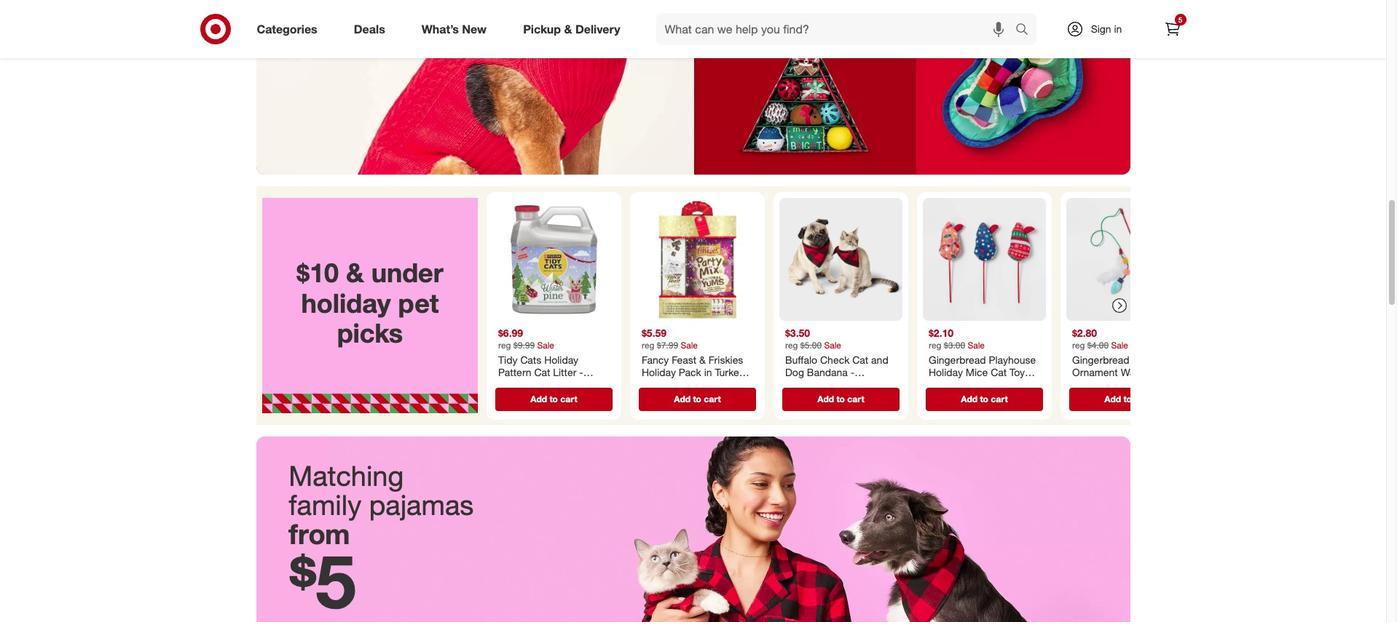 Task type: vqa. For each thing, say whether or not it's contained in the screenshot.


Task type: locate. For each thing, give the bounding box(es) containing it.
add for $2.80
[[1104, 394, 1121, 404]]

cat inside $6.99 reg $9.99 sale tidy cats holiday pattern cat litter - 14lbs
[[534, 366, 550, 379]]

sign in link
[[1054, 13, 1145, 45]]

2 sale from the left
[[680, 340, 698, 351]]

& inside the $5.59 reg $7.99 sale fancy feast & friskies holiday pack in turkey flavor cat treats - 5.1oz
[[699, 353, 706, 366]]

-
[[579, 366, 583, 379], [721, 379, 725, 391], [947, 379, 951, 391], [973, 379, 977, 391], [1090, 379, 1094, 391]]

0 horizontal spatial holiday
[[544, 353, 578, 366]]

5 add from the left
[[1104, 394, 1121, 404]]

add down $5.00
[[817, 394, 834, 404]]

add for $3.50
[[817, 394, 834, 404]]

sale up cats
[[537, 340, 554, 351]]

sale for $3.50
[[824, 340, 841, 351]]

add for $2.10
[[961, 394, 977, 404]]

- right 'litter'
[[579, 366, 583, 379]]

toy
[[1009, 366, 1025, 379], [1072, 379, 1087, 391]]

from
[[289, 518, 350, 552]]

reg for $2.80
[[1072, 340, 1085, 351]]

to down 'litter'
[[549, 394, 558, 404]]

4 sale from the left
[[967, 340, 985, 351]]

sale inside $3.50 reg $5.00 sale
[[824, 340, 841, 351]]

toy down ornament
[[1072, 379, 1087, 391]]

& right pickup
[[564, 22, 572, 36]]

1 horizontal spatial &
[[564, 22, 572, 36]]

5 link
[[1157, 13, 1189, 45]]

search button
[[1009, 13, 1044, 48]]

holiday up flavor at the bottom left
[[641, 366, 676, 379]]

1 playhouse from the left
[[989, 353, 1036, 366]]

reg inside $6.99 reg $9.99 sale tidy cats holiday pattern cat litter - 14lbs
[[498, 340, 511, 351]]

1 horizontal spatial playhouse
[[1132, 353, 1179, 366]]

4 add to cart button from the left
[[926, 388, 1043, 411]]

reg for $6.99
[[498, 340, 511, 351]]

cat right mice on the bottom right of the page
[[991, 366, 1007, 379]]

5
[[1179, 15, 1183, 24]]

4 cart from the left
[[991, 394, 1008, 404]]

4 reg from the left
[[929, 340, 941, 351]]

- down ornament
[[1090, 379, 1094, 391]]

add to cart down wand
[[1104, 394, 1151, 404]]

playhouse
[[989, 353, 1036, 366], [1132, 353, 1179, 366]]

delivery
[[575, 22, 620, 36]]

gingerbread up ornament
[[1072, 353, 1129, 366]]

matching family pajamas from
[[289, 460, 474, 552]]

search
[[1009, 23, 1044, 38]]

3 sale from the left
[[824, 340, 841, 351]]

playhouse for wand
[[1132, 353, 1179, 366]]

to down treats
[[693, 394, 701, 404]]

cart for fancy feast & friskies holiday pack in turkey flavor cat treats - 5.1oz
[[704, 394, 721, 404]]

add to cart button down 'litter'
[[495, 388, 612, 411]]

add down pack
[[674, 394, 690, 404]]

sale inside $6.99 reg $9.99 sale tidy cats holiday pattern cat litter - 14lbs
[[537, 340, 554, 351]]

3 reg from the left
[[785, 340, 798, 351]]

add down pattern
[[530, 394, 547, 404]]

sign in
[[1091, 23, 1122, 35]]

reg down the $5.59 on the left bottom of the page
[[641, 340, 654, 351]]

to
[[549, 394, 558, 404], [693, 394, 701, 404], [836, 394, 845, 404], [980, 394, 988, 404], [1123, 394, 1132, 404]]

2 add to cart from the left
[[674, 394, 721, 404]]

gingerbread playhouse ornament wand cat toy - wondershop™ image
[[1066, 198, 1189, 321]]

sale right the $3.00
[[967, 340, 985, 351]]

sale up feast
[[680, 340, 698, 351]]

add
[[530, 394, 547, 404], [674, 394, 690, 404], [817, 394, 834, 404], [961, 394, 977, 404], [1104, 394, 1121, 404]]

add to cart
[[530, 394, 577, 404], [674, 394, 721, 404], [817, 394, 864, 404], [961, 394, 1008, 404], [1104, 394, 1151, 404]]

matching
[[289, 460, 404, 493]]

add to cart button down wand
[[1069, 388, 1186, 411]]

1 horizontal spatial holiday
[[641, 366, 676, 379]]

sale for $6.99
[[537, 340, 554, 351]]

wondershop™ inside $2.10 reg $3.00 sale gingerbread playhouse holiday mice cat toy set - 3pk - wondershop™
[[929, 392, 992, 404]]

wondershop™ down 3pk
[[929, 392, 992, 404]]

reg inside the $5.59 reg $7.99 sale fancy feast & friskies holiday pack in turkey flavor cat treats - 5.1oz
[[641, 340, 654, 351]]

1 vertical spatial &
[[346, 257, 364, 288]]

holiday
[[544, 353, 578, 366], [641, 366, 676, 379], [929, 366, 963, 379]]

1 add to cart from the left
[[530, 394, 577, 404]]

cat inside $2.10 reg $3.00 sale gingerbread playhouse holiday mice cat toy set - 3pk - wondershop™
[[991, 366, 1007, 379]]

- down turkey
[[721, 379, 725, 391]]

1 gingerbread from the left
[[929, 353, 986, 366]]

to down wand
[[1123, 394, 1132, 404]]

reg for $3.50
[[785, 340, 798, 351]]

2 cart from the left
[[704, 394, 721, 404]]

$6.99 reg $9.99 sale tidy cats holiday pattern cat litter - 14lbs
[[498, 327, 583, 391]]

add to cart down 'litter'
[[530, 394, 577, 404]]

turkey
[[715, 366, 744, 379]]

wondershop™
[[1097, 379, 1160, 391], [929, 392, 992, 404]]

add to cart button down mice on the bottom right of the page
[[926, 388, 1043, 411]]

5 add to cart button from the left
[[1069, 388, 1186, 411]]

cat
[[534, 366, 550, 379], [991, 366, 1007, 379], [1150, 366, 1165, 379], [672, 379, 688, 391]]

holiday up 'litter'
[[544, 353, 578, 366]]

sale inside $2.80 reg $4.00 sale gingerbread playhouse ornament wand cat toy - wondershop™
[[1111, 340, 1128, 351]]

add to cart down treats
[[674, 394, 721, 404]]

5 sale from the left
[[1111, 340, 1128, 351]]

0 vertical spatial in
[[1114, 23, 1122, 35]]

pickup & delivery link
[[511, 13, 639, 45]]

4 add to cart from the left
[[961, 394, 1008, 404]]

add to cart button down pack
[[639, 388, 756, 411]]

reg inside $3.50 reg $5.00 sale
[[785, 340, 798, 351]]

to for tidy cats holiday pattern cat litter - 14lbs
[[549, 394, 558, 404]]

1 horizontal spatial wondershop™
[[1097, 379, 1160, 391]]

0 horizontal spatial in
[[704, 366, 712, 379]]

gingerbread inside $2.80 reg $4.00 sale gingerbread playhouse ornament wand cat toy - wondershop™
[[1072, 353, 1129, 366]]

wand
[[1121, 366, 1147, 379]]

cat for pattern
[[534, 366, 550, 379]]

1 to from the left
[[549, 394, 558, 404]]

- inside $6.99 reg $9.99 sale tidy cats holiday pattern cat litter - 14lbs
[[579, 366, 583, 379]]

in right sign
[[1114, 23, 1122, 35]]

& inside $10 & under holiday pet picks
[[346, 257, 364, 288]]

cat inside $2.80 reg $4.00 sale gingerbread playhouse ornament wand cat toy - wondershop™
[[1150, 366, 1165, 379]]

cat down pack
[[672, 379, 688, 391]]

1 horizontal spatial gingerbread
[[1072, 353, 1129, 366]]

0 vertical spatial toy
[[1009, 366, 1025, 379]]

3 to from the left
[[836, 394, 845, 404]]

mice
[[966, 366, 988, 379]]

gingerbread
[[929, 353, 986, 366], [1072, 353, 1129, 366]]

reg inside $2.10 reg $3.00 sale gingerbread playhouse holiday mice cat toy set - 3pk - wondershop™
[[929, 340, 941, 351]]

& up pack
[[699, 353, 706, 366]]

playhouse inside $2.10 reg $3.00 sale gingerbread playhouse holiday mice cat toy set - 3pk - wondershop™
[[989, 353, 1036, 366]]

add to cart down $5.00
[[817, 394, 864, 404]]

new
[[462, 22, 487, 36]]

reg down $2.10
[[929, 340, 941, 351]]

0 horizontal spatial &
[[346, 257, 364, 288]]

add to cart button for gingerbread playhouse holiday mice cat toy set - 3pk - wondershop™
[[926, 388, 1043, 411]]

sale right $4.00
[[1111, 340, 1128, 351]]

5 reg from the left
[[1072, 340, 1085, 351]]

2 add to cart button from the left
[[639, 388, 756, 411]]

4 add from the left
[[961, 394, 977, 404]]

2 add from the left
[[674, 394, 690, 404]]

2 reg from the left
[[641, 340, 654, 351]]

reg
[[498, 340, 511, 351], [641, 340, 654, 351], [785, 340, 798, 351], [929, 340, 941, 351], [1072, 340, 1085, 351]]

& right the $10
[[346, 257, 364, 288]]

$2.80
[[1072, 327, 1097, 339]]

cart for gingerbread playhouse holiday mice cat toy set - 3pk - wondershop™
[[991, 394, 1008, 404]]

reg down '$3.50'
[[785, 340, 798, 351]]

holiday inside $2.10 reg $3.00 sale gingerbread playhouse holiday mice cat toy set - 3pk - wondershop™
[[929, 366, 963, 379]]

add to cart button down $5.00
[[782, 388, 899, 411]]

toy right mice on the bottom right of the page
[[1009, 366, 1025, 379]]

playhouse inside $2.80 reg $4.00 sale gingerbread playhouse ornament wand cat toy - wondershop™
[[1132, 353, 1179, 366]]

2 to from the left
[[693, 394, 701, 404]]

add for $6.99
[[530, 394, 547, 404]]

1 horizontal spatial toy
[[1072, 379, 1087, 391]]

add to cart button
[[495, 388, 612, 411], [639, 388, 756, 411], [782, 388, 899, 411], [926, 388, 1043, 411], [1069, 388, 1186, 411]]

sale for $5.59
[[680, 340, 698, 351]]

2 horizontal spatial holiday
[[929, 366, 963, 379]]

add to cart button for tidy cats holiday pattern cat litter - 14lbs
[[495, 388, 612, 411]]

toy inside $2.80 reg $4.00 sale gingerbread playhouse ornament wand cat toy - wondershop™
[[1072, 379, 1087, 391]]

to down mice on the bottom right of the page
[[980, 394, 988, 404]]

0 horizontal spatial wondershop™
[[929, 392, 992, 404]]

cat right wand
[[1150, 366, 1165, 379]]

1 add to cart button from the left
[[495, 388, 612, 411]]

2 playhouse from the left
[[1132, 353, 1179, 366]]

1 vertical spatial toy
[[1072, 379, 1087, 391]]

sign
[[1091, 23, 1111, 35]]

4 to from the left
[[980, 394, 988, 404]]

What can we help you find? suggestions appear below search field
[[656, 13, 1019, 45]]

friskies
[[708, 353, 743, 366]]

holiday up set
[[929, 366, 963, 379]]

buffalo check cat and dog bandana - wondershop™ - black/red - one size fits most image
[[779, 198, 902, 321]]

gingerbread down the $3.00
[[929, 353, 986, 366]]

litter
[[553, 366, 576, 379]]

to down $3.50 reg $5.00 sale
[[836, 394, 845, 404]]

1 sale from the left
[[537, 340, 554, 351]]

holiday inside $6.99 reg $9.99 sale tidy cats holiday pattern cat litter - 14lbs
[[544, 353, 578, 366]]

reg for $5.59
[[641, 340, 654, 351]]

sale for $2.10
[[967, 340, 985, 351]]

in up treats
[[704, 366, 712, 379]]

in
[[1114, 23, 1122, 35], [704, 366, 712, 379]]

add down ornament
[[1104, 394, 1121, 404]]

- down mice on the bottom right of the page
[[973, 379, 977, 391]]

gingerbread for ornament
[[1072, 353, 1129, 366]]

sale
[[537, 340, 554, 351], [680, 340, 698, 351], [824, 340, 841, 351], [967, 340, 985, 351], [1111, 340, 1128, 351]]

treats
[[691, 379, 718, 391]]

gingerbread for holiday
[[929, 353, 986, 366]]

3 add to cart from the left
[[817, 394, 864, 404]]

what's new
[[422, 22, 487, 36]]

reg for $2.10
[[929, 340, 941, 351]]

reg down the $6.99 at left
[[498, 340, 511, 351]]

2 vertical spatial &
[[699, 353, 706, 366]]

- right set
[[947, 379, 951, 391]]

0 horizontal spatial toy
[[1009, 366, 1025, 379]]

wondershop™ down wand
[[1097, 379, 1160, 391]]

deals link
[[341, 13, 403, 45]]

holiday
[[301, 287, 391, 319]]

sale inside $2.10 reg $3.00 sale gingerbread playhouse holiday mice cat toy set - 3pk - wondershop™
[[967, 340, 985, 351]]

0 vertical spatial &
[[564, 22, 572, 36]]

5 cart from the left
[[1134, 394, 1151, 404]]

sale right $5.00
[[824, 340, 841, 351]]

1 horizontal spatial in
[[1114, 23, 1122, 35]]

1 vertical spatial in
[[704, 366, 712, 379]]

gingerbread inside $2.10 reg $3.00 sale gingerbread playhouse holiday mice cat toy set - 3pk - wondershop™
[[929, 353, 986, 366]]

2 horizontal spatial &
[[699, 353, 706, 366]]

1 reg from the left
[[498, 340, 511, 351]]

3 add from the left
[[817, 394, 834, 404]]

&
[[564, 22, 572, 36], [346, 257, 364, 288], [699, 353, 706, 366]]

reg down $2.80
[[1072, 340, 1085, 351]]

cart
[[560, 394, 577, 404], [704, 394, 721, 404], [847, 394, 864, 404], [991, 394, 1008, 404], [1134, 394, 1151, 404]]

5 add to cart from the left
[[1104, 394, 1151, 404]]

1 cart from the left
[[560, 394, 577, 404]]

5 to from the left
[[1123, 394, 1132, 404]]

reg inside $2.80 reg $4.00 sale gingerbread playhouse ornament wand cat toy - wondershop™
[[1072, 340, 1085, 351]]

toy inside $2.10 reg $3.00 sale gingerbread playhouse holiday mice cat toy set - 3pk - wondershop™
[[1009, 366, 1025, 379]]

0 horizontal spatial gingerbread
[[929, 353, 986, 366]]

sale inside the $5.59 reg $7.99 sale fancy feast & friskies holiday pack in turkey flavor cat treats - 5.1oz
[[680, 340, 698, 351]]

add down 3pk
[[961, 394, 977, 404]]

add to cart down 3pk
[[961, 394, 1008, 404]]

0 horizontal spatial playhouse
[[989, 353, 1036, 366]]

cat down cats
[[534, 366, 550, 379]]

1 add from the left
[[530, 394, 547, 404]]

2 gingerbread from the left
[[1072, 353, 1129, 366]]



Task type: describe. For each thing, give the bounding box(es) containing it.
family
[[289, 489, 361, 523]]

$4.00
[[1087, 340, 1109, 351]]

pet
[[398, 287, 439, 319]]

$2.10 reg $3.00 sale gingerbread playhouse holiday mice cat toy set - 3pk - wondershop™
[[929, 327, 1036, 404]]

gingerbread playhouse holiday mice cat toy set - 3pk - wondershop™ image
[[923, 198, 1046, 321]]

feast
[[671, 353, 696, 366]]

$2.10
[[929, 327, 953, 339]]

what's
[[422, 22, 459, 36]]

cart for tidy cats holiday pattern cat litter - 14lbs
[[560, 394, 577, 404]]

under
[[371, 257, 443, 288]]

add to cart for tidy cats holiday pattern cat litter - 14lbs
[[530, 394, 577, 404]]

$5.00
[[800, 340, 822, 351]]

14lbs
[[498, 379, 523, 391]]

3 add to cart button from the left
[[782, 388, 899, 411]]

$3.00
[[944, 340, 965, 351]]

what's new link
[[409, 13, 505, 45]]

picks
[[337, 317, 403, 349]]

holiday for set
[[929, 366, 963, 379]]

& for delivery
[[564, 22, 572, 36]]

ornament
[[1072, 366, 1118, 379]]

categories link
[[244, 13, 336, 45]]

pickup & delivery
[[523, 22, 620, 36]]

pajamas
[[369, 489, 474, 523]]

$10
[[296, 257, 338, 288]]

fancy feast & friskies holiday pack in turkey flavor cat treats - 5.1oz image
[[636, 198, 759, 321]]

set
[[929, 379, 944, 391]]

- inside $2.80 reg $4.00 sale gingerbread playhouse ornament wand cat toy - wondershop™
[[1090, 379, 1094, 391]]

add for $5.59
[[674, 394, 690, 404]]

$6.99
[[498, 327, 523, 339]]

cat for wand
[[1150, 366, 1165, 379]]

add to cart button for gingerbread playhouse ornament wand cat toy - wondershop™
[[1069, 388, 1186, 411]]

fancy
[[641, 353, 669, 366]]

to for gingerbread playhouse holiday mice cat toy set - 3pk - wondershop™
[[980, 394, 988, 404]]

$3.50
[[785, 327, 810, 339]]

deals
[[354, 22, 385, 36]]

& for under
[[346, 257, 364, 288]]

playhouse for mice
[[989, 353, 1036, 366]]

$10 & under holiday pet picks
[[296, 257, 443, 349]]

holiday inside the $5.59 reg $7.99 sale fancy feast & friskies holiday pack in turkey flavor cat treats - 5.1oz
[[641, 366, 676, 379]]

cats
[[520, 353, 541, 366]]

flavor
[[641, 379, 669, 391]]

add to cart for gingerbread playhouse holiday mice cat toy set - 3pk - wondershop™
[[961, 394, 1008, 404]]

in inside the $5.59 reg $7.99 sale fancy feast & friskies holiday pack in turkey flavor cat treats - 5.1oz
[[704, 366, 712, 379]]

holiday for -
[[544, 353, 578, 366]]

cart for gingerbread playhouse ornament wand cat toy - wondershop™
[[1134, 394, 1151, 404]]

tidy cats holiday pattern cat litter - 14lbs image
[[492, 198, 615, 321]]

pickup
[[523, 22, 561, 36]]

categories
[[257, 22, 317, 36]]

tidy
[[498, 353, 517, 366]]

$5.59
[[641, 327, 666, 339]]

to for gingerbread playhouse ornament wand cat toy - wondershop™
[[1123, 394, 1132, 404]]

add to cart button for fancy feast & friskies holiday pack in turkey flavor cat treats - 5.1oz
[[639, 388, 756, 411]]

$7.99
[[657, 340, 678, 351]]

toy for gingerbread playhouse holiday mice cat toy set - 3pk - wondershop™
[[1009, 366, 1025, 379]]

pattern
[[498, 366, 531, 379]]

- inside the $5.59 reg $7.99 sale fancy feast & friskies holiday pack in turkey flavor cat treats - 5.1oz
[[721, 379, 725, 391]]

add to cart for fancy feast & friskies holiday pack in turkey flavor cat treats - 5.1oz
[[674, 394, 721, 404]]

$2.80 reg $4.00 sale gingerbread playhouse ornament wand cat toy - wondershop™
[[1072, 327, 1179, 391]]

to for fancy feast & friskies holiday pack in turkey flavor cat treats - 5.1oz
[[693, 394, 701, 404]]

$3.50 reg $5.00 sale
[[785, 327, 841, 351]]

3 cart from the left
[[847, 394, 864, 404]]

$9.99
[[513, 340, 534, 351]]

sale for $2.80
[[1111, 340, 1128, 351]]

wondershop™ inside $2.80 reg $4.00 sale gingerbread playhouse ornament wand cat toy - wondershop™
[[1097, 379, 1160, 391]]

$5.59 reg $7.99 sale fancy feast & friskies holiday pack in turkey flavor cat treats - 5.1oz
[[641, 327, 752, 391]]

3pk
[[954, 379, 971, 391]]

toy for gingerbread playhouse ornament wand cat toy - wondershop™
[[1072, 379, 1087, 391]]

carousel region
[[256, 186, 1195, 437]]

pack
[[679, 366, 701, 379]]

cat for mice
[[991, 366, 1007, 379]]

5.1oz
[[727, 379, 752, 391]]

add to cart for gingerbread playhouse ornament wand cat toy - wondershop™
[[1104, 394, 1151, 404]]

cat inside the $5.59 reg $7.99 sale fancy feast & friskies holiday pack in turkey flavor cat treats - 5.1oz
[[672, 379, 688, 391]]



